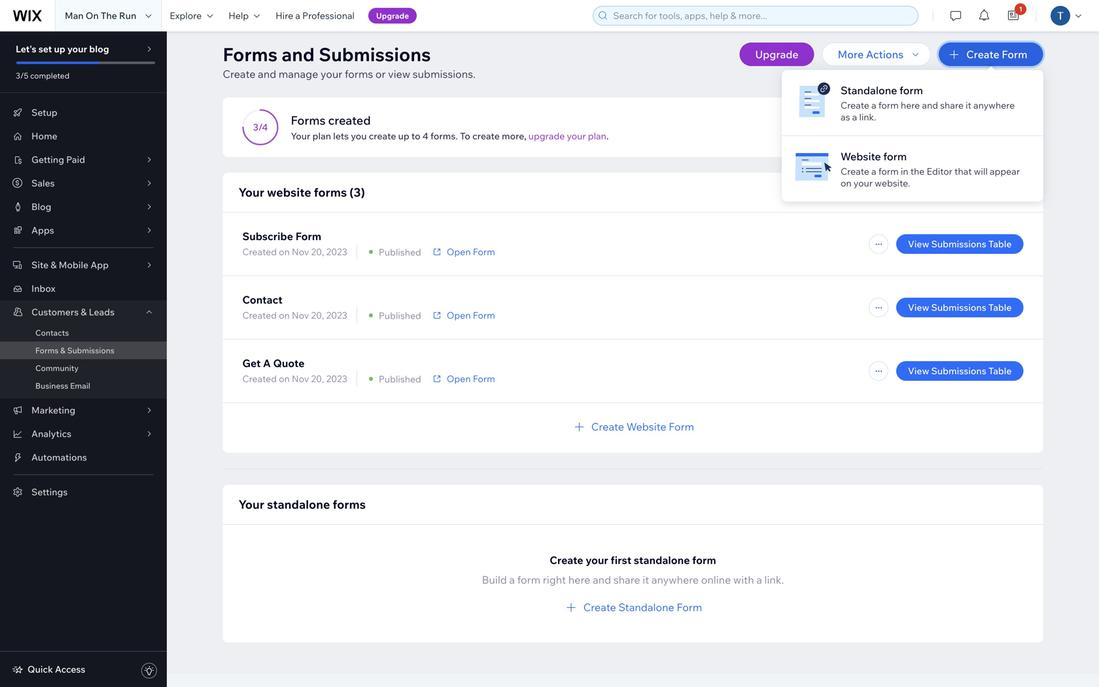 Task type: locate. For each thing, give the bounding box(es) containing it.
0 horizontal spatial &
[[51, 259, 57, 271]]

2 vertical spatial open
[[447, 373, 471, 385]]

explore
[[170, 10, 202, 21]]

let's set up your blog
[[16, 43, 109, 55]]

submissions for subscribe form
[[932, 238, 987, 250]]

1 vertical spatial upgrade
[[756, 48, 799, 61]]

anywhere left online
[[652, 574, 699, 587]]

0 horizontal spatial share
[[614, 574, 641, 587]]

your right upgrade
[[567, 130, 586, 142]]

on left website.
[[841, 177, 852, 189]]

1 horizontal spatial standalone
[[841, 84, 898, 97]]

upgrade for the top upgrade button
[[376, 11, 409, 21]]

created down subscribe
[[243, 246, 277, 258]]

up left to at the left top of the page
[[398, 130, 410, 142]]

1 horizontal spatial it
[[966, 100, 972, 111]]

1 2023 from the top
[[326, 246, 348, 258]]

1 vertical spatial view
[[909, 302, 930, 313]]

contact
[[243, 293, 283, 306]]

created
[[243, 246, 277, 258], [243, 310, 277, 321], [243, 373, 277, 385]]

created on nov 20, 2023 down subscribe form
[[243, 246, 348, 258]]

3 published from the top
[[379, 373, 422, 385]]

1 horizontal spatial &
[[60, 346, 65, 356]]

1 vertical spatial created
[[243, 310, 277, 321]]

1 vertical spatial open
[[447, 310, 471, 321]]

a down more actions button
[[872, 100, 877, 111]]

website inside create website form button
[[627, 420, 667, 433]]

community
[[35, 363, 79, 373]]

and inside create your first standalone form build a form right here and share it anywhere online with a link.
[[593, 574, 612, 587]]

share down first
[[614, 574, 641, 587]]

forms & submissions
[[35, 346, 115, 356]]

website
[[841, 150, 882, 163], [627, 420, 667, 433]]

up inside sidebar element
[[54, 43, 65, 55]]

3/4
[[253, 121, 268, 133]]

here
[[901, 100, 921, 111], [569, 574, 591, 587]]

upgrade up view
[[376, 11, 409, 21]]

nov up quote
[[292, 310, 309, 321]]

hire a professional
[[276, 10, 355, 21]]

create website form button
[[572, 419, 695, 435]]

and inside 'standalone form create a form here and share it anywhere as a link.'
[[923, 100, 939, 111]]

your left website.
[[854, 177, 873, 189]]

2 vertical spatial published
[[379, 373, 422, 385]]

& right site in the left of the page
[[51, 259, 57, 271]]

0 vertical spatial 2023
[[326, 246, 348, 258]]

create standalone form
[[584, 601, 703, 614]]

create
[[967, 48, 1000, 61], [223, 67, 256, 81], [841, 100, 870, 111], [841, 166, 870, 177], [592, 420, 625, 433], [550, 554, 584, 567], [584, 601, 617, 614]]

quote
[[273, 357, 305, 370]]

your left blog
[[67, 43, 87, 55]]

nov down subscribe form
[[292, 246, 309, 258]]

here right 'right'
[[569, 574, 591, 587]]

email
[[70, 381, 90, 391]]

table for form
[[989, 238, 1013, 250]]

2 vertical spatial upgrade
[[975, 121, 1013, 133]]

0 vertical spatial standalone
[[841, 84, 898, 97]]

create right you
[[369, 130, 396, 142]]

0 horizontal spatial create
[[369, 130, 396, 142]]

on for get a quote
[[279, 373, 290, 385]]

& inside 'dropdown button'
[[51, 259, 57, 271]]

view
[[909, 238, 930, 250], [909, 302, 930, 313], [909, 365, 930, 377]]

0 vertical spatial open form button
[[431, 246, 495, 258]]

1 view submissions table from the top
[[909, 238, 1013, 250]]

forms left created
[[291, 113, 326, 128]]

2023 for get a quote
[[326, 373, 348, 385]]

1 vertical spatial nov
[[292, 310, 309, 321]]

0 vertical spatial view
[[909, 238, 930, 250]]

1 vertical spatial share
[[614, 574, 641, 587]]

1 vertical spatial upgrade button
[[740, 43, 815, 66]]

link.
[[860, 111, 877, 123], [765, 574, 785, 587]]

1 vertical spatial here
[[569, 574, 591, 587]]

2023
[[326, 246, 348, 258], [326, 310, 348, 321], [326, 373, 348, 385]]

2 table from the top
[[989, 302, 1013, 313]]

here inside create your first standalone form build a form right here and share it anywhere online with a link.
[[569, 574, 591, 587]]

0 vertical spatial view submissions table button
[[897, 234, 1024, 254]]

forms inside forms and submissions create and manage your forms or view submissions.
[[223, 43, 278, 66]]

standalone inside create your first standalone form build a form right here and share it anywhere online with a link.
[[634, 554, 690, 567]]

view for form
[[909, 238, 930, 250]]

1 horizontal spatial share
[[941, 100, 964, 111]]

a up website.
[[872, 166, 877, 177]]

3 created from the top
[[243, 373, 277, 385]]

it up create standalone form
[[643, 574, 650, 587]]

anywhere down create form
[[974, 100, 1016, 111]]

1 horizontal spatial anywhere
[[974, 100, 1016, 111]]

1 vertical spatial up
[[398, 130, 410, 142]]

forms down help button
[[223, 43, 278, 66]]

3 view from the top
[[909, 365, 930, 377]]

0 horizontal spatial forms
[[35, 346, 59, 356]]

(3)
[[350, 185, 365, 200]]

1 vertical spatial forms
[[314, 185, 347, 200]]

standalone up as
[[841, 84, 898, 97]]

on
[[86, 10, 99, 21]]

1 vertical spatial standalone
[[634, 554, 690, 567]]

2 created from the top
[[243, 310, 277, 321]]

upgrade up will
[[975, 121, 1013, 133]]

1 view from the top
[[909, 238, 930, 250]]

2 vertical spatial view submissions table button
[[897, 361, 1024, 381]]

created for get a quote
[[243, 373, 277, 385]]

0 vertical spatial nov
[[292, 246, 309, 258]]

nov for contact
[[292, 310, 309, 321]]

your for standalone
[[239, 497, 265, 512]]

3 20, from the top
[[311, 373, 324, 385]]

standalone down create your first standalone form build a form right here and share it anywhere online with a link.
[[619, 601, 675, 614]]

& up community
[[60, 346, 65, 356]]

plan left lets
[[313, 130, 331, 142]]

2 vertical spatial table
[[989, 365, 1013, 377]]

link. inside 'standalone form create a form here and share it anywhere as a link.'
[[860, 111, 877, 123]]

your inside forms created your plan lets you create up to 4 forms. to create more, upgrade your plan .
[[567, 130, 586, 142]]

0 horizontal spatial upgrade button
[[369, 8, 417, 24]]

more,
[[502, 130, 527, 142]]

2 vertical spatial open form button
[[431, 373, 495, 385]]

1 vertical spatial your
[[239, 185, 265, 200]]

2 vertical spatial your
[[239, 497, 265, 512]]

quick
[[27, 664, 53, 675]]

2 vertical spatial view
[[909, 365, 930, 377]]

1 view submissions table button from the top
[[897, 234, 1024, 254]]

submissions.
[[413, 67, 476, 81]]

1 horizontal spatial create
[[473, 130, 500, 142]]

table
[[989, 238, 1013, 250], [989, 302, 1013, 313], [989, 365, 1013, 377]]

it
[[966, 100, 972, 111], [643, 574, 650, 587]]

open form for form
[[447, 246, 495, 258]]

create inside website form create a form in the editor that will appear on your website.
[[841, 166, 870, 177]]

1 horizontal spatial link.
[[860, 111, 877, 123]]

0 vertical spatial published
[[379, 246, 422, 258]]

1 vertical spatial anywhere
[[652, 574, 699, 587]]

created down contact in the left top of the page
[[243, 310, 277, 321]]

1 horizontal spatial standalone
[[634, 554, 690, 567]]

1 plan from the left
[[313, 130, 331, 142]]

0 vertical spatial created
[[243, 246, 277, 258]]

0 horizontal spatial standalone
[[267, 497, 330, 512]]

1 vertical spatial &
[[81, 306, 87, 318]]

created down "a"
[[243, 373, 277, 385]]

0 vertical spatial &
[[51, 259, 57, 271]]

open for form
[[447, 246, 471, 258]]

2 vertical spatial 20,
[[311, 373, 324, 385]]

0 horizontal spatial anywhere
[[652, 574, 699, 587]]

quick access button
[[12, 664, 85, 676]]

1 open form button from the top
[[431, 246, 495, 258]]

link. right with in the right of the page
[[765, 574, 785, 587]]

forms inside forms created your plan lets you create up to 4 forms. to create more, upgrade your plan .
[[291, 113, 326, 128]]

2023 for contact
[[326, 310, 348, 321]]

get
[[243, 357, 261, 370]]

0 vertical spatial link.
[[860, 111, 877, 123]]

2 20, from the top
[[311, 310, 324, 321]]

published
[[379, 246, 422, 258], [379, 310, 422, 321], [379, 373, 422, 385]]

2 vertical spatial view submissions table
[[909, 365, 1013, 377]]

0 vertical spatial table
[[989, 238, 1013, 250]]

view submissions table button
[[897, 234, 1024, 254], [897, 298, 1024, 318], [897, 361, 1024, 381]]

upgrade button down search for tools, apps, help & more... field
[[740, 43, 815, 66]]

contacts link
[[0, 324, 167, 342]]

published for a
[[379, 373, 422, 385]]

0 horizontal spatial plan
[[313, 130, 331, 142]]

upgrade button
[[369, 8, 417, 24], [740, 43, 815, 66], [963, 118, 1024, 137]]

anywhere inside create your first standalone form build a form right here and share it anywhere online with a link.
[[652, 574, 699, 587]]

open
[[447, 246, 471, 258], [447, 310, 471, 321], [447, 373, 471, 385]]

3 view submissions table button from the top
[[897, 361, 1024, 381]]

0 vertical spatial forms
[[345, 67, 373, 81]]

forms and submissions create and manage your forms or view submissions.
[[223, 43, 476, 81]]

share inside 'standalone form create a form here and share it anywhere as a link.'
[[941, 100, 964, 111]]

forms inside forms and submissions create and manage your forms or view submissions.
[[345, 67, 373, 81]]

you
[[351, 130, 367, 142]]

forms down contacts
[[35, 346, 59, 356]]

on inside website form create a form in the editor that will appear on your website.
[[841, 177, 852, 189]]

here down actions
[[901, 100, 921, 111]]

1 open from the top
[[447, 246, 471, 258]]

your
[[67, 43, 87, 55], [321, 67, 343, 81], [567, 130, 586, 142], [854, 177, 873, 189], [586, 554, 609, 567]]

it inside create your first standalone form build a form right here and share it anywhere online with a link.
[[643, 574, 650, 587]]

form
[[1003, 48, 1028, 61], [296, 230, 322, 243], [473, 246, 495, 258], [473, 310, 495, 321], [473, 373, 495, 385], [669, 420, 695, 433], [677, 601, 703, 614]]

1 vertical spatial open form
[[447, 310, 495, 321]]

20, for subscribe form
[[311, 246, 324, 258]]

share down create form button
[[941, 100, 964, 111]]

3 table from the top
[[989, 365, 1013, 377]]

0 horizontal spatial website
[[627, 420, 667, 433]]

2 vertical spatial created
[[243, 373, 277, 385]]

and down first
[[593, 574, 612, 587]]

0 horizontal spatial link.
[[765, 574, 785, 587]]

form
[[900, 84, 924, 97], [879, 100, 899, 111], [884, 150, 908, 163], [879, 166, 899, 177], [693, 554, 717, 567], [518, 574, 541, 587]]

community link
[[0, 359, 167, 377]]

up right "set"
[[54, 43, 65, 55]]

with
[[734, 574, 755, 587]]

2 vertical spatial created on nov 20, 2023
[[243, 373, 348, 385]]

marketing
[[31, 405, 75, 416]]

2 vertical spatial &
[[60, 346, 65, 356]]

open form button
[[431, 246, 495, 258], [431, 310, 495, 321], [431, 373, 495, 385]]

2 vertical spatial forms
[[333, 497, 366, 512]]

0 vertical spatial forms
[[223, 43, 278, 66]]

2 2023 from the top
[[326, 310, 348, 321]]

blog
[[31, 201, 51, 212]]

analytics button
[[0, 422, 167, 446]]

0 vertical spatial 20,
[[311, 246, 324, 258]]

anywhere inside 'standalone form create a form here and share it anywhere as a link.'
[[974, 100, 1016, 111]]

a inside website form create a form in the editor that will appear on your website.
[[872, 166, 877, 177]]

forms & submissions link
[[0, 342, 167, 359]]

create right to
[[473, 130, 500, 142]]

open form
[[447, 246, 495, 258], [447, 310, 495, 321], [447, 373, 495, 385]]

0 horizontal spatial here
[[569, 574, 591, 587]]

3 open from the top
[[447, 373, 471, 385]]

nov down quote
[[292, 373, 309, 385]]

create form button
[[940, 43, 1044, 66]]

created on nov 20, 2023 down contact in the left top of the page
[[243, 310, 348, 321]]

1 nov from the top
[[292, 246, 309, 258]]

2 vertical spatial open form
[[447, 373, 495, 385]]

your right the manage
[[321, 67, 343, 81]]

3 open form from the top
[[447, 373, 495, 385]]

Search for tools, apps, help & more... field
[[610, 7, 915, 25]]

0 vertical spatial view submissions table
[[909, 238, 1013, 250]]

standalone form create a form here and share it anywhere as a link.
[[841, 84, 1016, 123]]

standalone inside button
[[619, 601, 675, 614]]

1 published from the top
[[379, 246, 422, 258]]

your for website
[[239, 185, 265, 200]]

or
[[376, 67, 386, 81]]

0 horizontal spatial standalone
[[619, 601, 675, 614]]

forms for your standalone forms
[[333, 497, 366, 512]]

upgrade button up view
[[369, 8, 417, 24]]

1 vertical spatial website
[[627, 420, 667, 433]]

contacts
[[35, 328, 69, 338]]

standalone inside 'standalone form create a form here and share it anywhere as a link.'
[[841, 84, 898, 97]]

nov for subscribe form
[[292, 246, 309, 258]]

standalone
[[841, 84, 898, 97], [619, 601, 675, 614]]

& left leads
[[81, 306, 87, 318]]

site & mobile app
[[31, 259, 109, 271]]

view submissions table
[[909, 238, 1013, 250], [909, 302, 1013, 313], [909, 365, 1013, 377]]

your left first
[[586, 554, 609, 567]]

1 horizontal spatial plan
[[588, 130, 607, 142]]

it down create form button
[[966, 100, 972, 111]]

1 vertical spatial 20,
[[311, 310, 324, 321]]

1 created on nov 20, 2023 from the top
[[243, 246, 348, 258]]

2 nov from the top
[[292, 310, 309, 321]]

0 vertical spatial created on nov 20, 2023
[[243, 246, 348, 258]]

2 open form button from the top
[[431, 310, 495, 321]]

create inside forms and submissions create and manage your forms or view submissions.
[[223, 67, 256, 81]]

upgrade down search for tools, apps, help & more... field
[[756, 48, 799, 61]]

1 vertical spatial open form button
[[431, 310, 495, 321]]

and up website form create a form in the editor that will appear on your website.
[[923, 100, 939, 111]]

1 horizontal spatial upgrade
[[756, 48, 799, 61]]

3 open form button from the top
[[431, 373, 495, 385]]

1 vertical spatial view submissions table button
[[897, 298, 1024, 318]]

forms
[[345, 67, 373, 81], [314, 185, 347, 200], [333, 497, 366, 512]]

1 vertical spatial 2023
[[326, 310, 348, 321]]

a right with in the right of the page
[[757, 574, 763, 587]]

link. right as
[[860, 111, 877, 123]]

0 vertical spatial upgrade
[[376, 11, 409, 21]]

1 horizontal spatial website
[[841, 150, 882, 163]]

1 table from the top
[[989, 238, 1013, 250]]

2 horizontal spatial upgrade
[[975, 121, 1013, 133]]

a
[[296, 10, 301, 21], [872, 100, 877, 111], [853, 111, 858, 123], [872, 166, 877, 177], [510, 574, 515, 587], [757, 574, 763, 587]]

on down contact in the left top of the page
[[279, 310, 290, 321]]

0 vertical spatial your
[[291, 130, 311, 142]]

anywhere
[[974, 100, 1016, 111], [652, 574, 699, 587]]

1 horizontal spatial forms
[[223, 43, 278, 66]]

up
[[54, 43, 65, 55], [398, 130, 410, 142]]

3 nov from the top
[[292, 373, 309, 385]]

table for a
[[989, 365, 1013, 377]]

upgrade button up will
[[963, 118, 1024, 137]]

create form
[[967, 48, 1028, 61]]

1 horizontal spatial here
[[901, 100, 921, 111]]

created on nov 20, 2023 for subscribe form
[[243, 246, 348, 258]]

1 vertical spatial standalone
[[619, 601, 675, 614]]

on down quote
[[279, 373, 290, 385]]

&
[[51, 259, 57, 271], [81, 306, 87, 318], [60, 346, 65, 356]]

created on nov 20, 2023 down quote
[[243, 373, 348, 385]]

1 vertical spatial it
[[643, 574, 650, 587]]

1 horizontal spatial up
[[398, 130, 410, 142]]

0 vertical spatial website
[[841, 150, 882, 163]]

& for customers
[[81, 306, 87, 318]]

3 2023 from the top
[[326, 373, 348, 385]]

0 vertical spatial share
[[941, 100, 964, 111]]

plan right upgrade
[[588, 130, 607, 142]]

the
[[911, 166, 925, 177]]

business email link
[[0, 377, 167, 395]]

& inside 'dropdown button'
[[81, 306, 87, 318]]

created on nov 20, 2023 for contact
[[243, 310, 348, 321]]

1 horizontal spatial upgrade button
[[740, 43, 815, 66]]

open for a
[[447, 373, 471, 385]]

2 horizontal spatial forms
[[291, 113, 326, 128]]

1 created from the top
[[243, 246, 277, 258]]

1 vertical spatial table
[[989, 302, 1013, 313]]

on down subscribe form
[[279, 246, 290, 258]]

2 view submissions table button from the top
[[897, 298, 1024, 318]]

1 20, from the top
[[311, 246, 324, 258]]

website inside website form create a form in the editor that will appear on your website.
[[841, 150, 882, 163]]

0 vertical spatial standalone
[[267, 497, 330, 512]]

1 open form from the top
[[447, 246, 495, 258]]

up inside forms created your plan lets you create up to 4 forms. to create more, upgrade your plan .
[[398, 130, 410, 142]]

app
[[91, 259, 109, 271]]

your inside create your first standalone form build a form right here and share it anywhere online with a link.
[[586, 554, 609, 567]]

your inside forms created your plan lets you create up to 4 forms. to create more, upgrade your plan .
[[291, 130, 311, 142]]

2 horizontal spatial upgrade button
[[963, 118, 1024, 137]]

1 vertical spatial link.
[[765, 574, 785, 587]]

create inside button
[[584, 601, 617, 614]]

1 vertical spatial published
[[379, 310, 422, 321]]

0 vertical spatial open form
[[447, 246, 495, 258]]

sales
[[31, 177, 55, 189]]

create
[[369, 130, 396, 142], [473, 130, 500, 142]]

3 view submissions table from the top
[[909, 365, 1013, 377]]

0 horizontal spatial upgrade
[[376, 11, 409, 21]]

created for subscribe form
[[243, 246, 277, 258]]

upgrade for middle upgrade button
[[756, 48, 799, 61]]

0 vertical spatial anywhere
[[974, 100, 1016, 111]]

0 horizontal spatial up
[[54, 43, 65, 55]]

0 vertical spatial here
[[901, 100, 921, 111]]

forms inside sidebar element
[[35, 346, 59, 356]]

0 horizontal spatial it
[[643, 574, 650, 587]]

1 vertical spatial created on nov 20, 2023
[[243, 310, 348, 321]]

a right the hire
[[296, 10, 301, 21]]

2 created on nov 20, 2023 from the top
[[243, 310, 348, 321]]

3 created on nov 20, 2023 from the top
[[243, 373, 348, 385]]

home
[[31, 130, 57, 142]]



Task type: describe. For each thing, give the bounding box(es) containing it.
completed
[[30, 71, 70, 81]]

set
[[38, 43, 52, 55]]

submissions for get a quote
[[932, 365, 987, 377]]

create standalone form button
[[564, 600, 703, 615]]

business
[[35, 381, 68, 391]]

.
[[607, 130, 609, 142]]

forms for forms and submissions
[[223, 43, 278, 66]]

create website form
[[592, 420, 695, 433]]

more
[[838, 48, 864, 61]]

blog
[[89, 43, 109, 55]]

more actions
[[838, 48, 904, 61]]

and up the manage
[[282, 43, 315, 66]]

inbox
[[31, 283, 55, 294]]

2 open form from the top
[[447, 310, 495, 321]]

that
[[955, 166, 973, 177]]

forms for your website forms (3)
[[314, 185, 347, 200]]

appear
[[991, 166, 1021, 177]]

let's
[[16, 43, 36, 55]]

apps
[[31, 225, 54, 236]]

view submissions table button for form
[[897, 234, 1024, 254]]

customers & leads
[[31, 306, 115, 318]]

1 button
[[1000, 0, 1029, 31]]

run
[[119, 10, 136, 21]]

will
[[975, 166, 989, 177]]

20, for get a quote
[[311, 373, 324, 385]]

2 open from the top
[[447, 310, 471, 321]]

view submissions table button for a
[[897, 361, 1024, 381]]

automations
[[31, 452, 87, 463]]

open form for a
[[447, 373, 495, 385]]

online
[[702, 574, 732, 587]]

subscribe form
[[243, 230, 322, 243]]

link. inside create your first standalone form build a form right here and share it anywhere online with a link.
[[765, 574, 785, 587]]

a right as
[[853, 111, 858, 123]]

2 create from the left
[[473, 130, 500, 142]]

view for a
[[909, 365, 930, 377]]

to
[[412, 130, 421, 142]]

view submissions table for a
[[909, 365, 1013, 377]]

to
[[460, 130, 471, 142]]

create inside create your first standalone form build a form right here and share it anywhere online with a link.
[[550, 554, 584, 567]]

get a quote
[[243, 357, 305, 370]]

2 view submissions table from the top
[[909, 302, 1013, 313]]

and left the manage
[[258, 67, 277, 81]]

more actions button
[[823, 43, 932, 66]]

website
[[267, 185, 311, 200]]

1 create from the left
[[369, 130, 396, 142]]

forms.
[[431, 130, 458, 142]]

paid
[[66, 154, 85, 165]]

hire
[[276, 10, 293, 21]]

customers
[[31, 306, 79, 318]]

lets
[[333, 130, 349, 142]]

your standalone forms
[[239, 497, 366, 512]]

upgrade your plan link
[[529, 130, 607, 142]]

2 vertical spatial upgrade button
[[963, 118, 1024, 137]]

help button
[[221, 0, 268, 31]]

man on the run
[[65, 10, 136, 21]]

2 plan from the left
[[588, 130, 607, 142]]

created for contact
[[243, 310, 277, 321]]

on for contact
[[279, 310, 290, 321]]

a inside "link"
[[296, 10, 301, 21]]

2023 for subscribe form
[[326, 246, 348, 258]]

getting paid button
[[0, 148, 167, 172]]

setup link
[[0, 101, 167, 124]]

2 view from the top
[[909, 302, 930, 313]]

submissions inside forms and submissions create and manage your forms or view submissions.
[[319, 43, 431, 66]]

created on nov 20, 2023 for get a quote
[[243, 373, 348, 385]]

0 vertical spatial upgrade button
[[369, 8, 417, 24]]

settings link
[[0, 481, 167, 504]]

created
[[328, 113, 371, 128]]

apps button
[[0, 219, 167, 242]]

marketing button
[[0, 399, 167, 422]]

share inside create your first standalone form build a form right here and share it anywhere online with a link.
[[614, 574, 641, 587]]

open form button for form
[[431, 246, 495, 258]]

it inside 'standalone form create a form here and share it anywhere as a link.'
[[966, 100, 972, 111]]

help
[[229, 10, 249, 21]]

your inside forms and submissions create and manage your forms or view submissions.
[[321, 67, 343, 81]]

view
[[388, 67, 411, 81]]

3/5
[[16, 71, 28, 81]]

quick access
[[27, 664, 85, 675]]

sales button
[[0, 172, 167, 195]]

getting
[[31, 154, 64, 165]]

view submissions table for form
[[909, 238, 1013, 250]]

professional
[[303, 10, 355, 21]]

business email
[[35, 381, 90, 391]]

forms created your plan lets you create up to 4 forms. to create more, upgrade your plan .
[[291, 113, 609, 142]]

subscribe
[[243, 230, 293, 243]]

first
[[611, 554, 632, 567]]

mobile
[[59, 259, 89, 271]]

form inside button
[[677, 601, 703, 614]]

customers & leads button
[[0, 301, 167, 324]]

hire a professional link
[[268, 0, 363, 31]]

automations link
[[0, 446, 167, 469]]

submissions inside sidebar element
[[67, 346, 115, 356]]

published for form
[[379, 246, 422, 258]]

blog button
[[0, 195, 167, 219]]

& for site
[[51, 259, 57, 271]]

right
[[543, 574, 566, 587]]

here inside 'standalone form create a form here and share it anywhere as a link.'
[[901, 100, 921, 111]]

your inside website form create a form in the editor that will appear on your website.
[[854, 177, 873, 189]]

setup
[[31, 107, 57, 118]]

sidebar element
[[0, 31, 167, 687]]

upgrade
[[529, 130, 565, 142]]

a right the 'build'
[[510, 574, 515, 587]]

your website forms (3)
[[239, 185, 365, 200]]

the
[[101, 10, 117, 21]]

nov for get a quote
[[292, 373, 309, 385]]

leads
[[89, 306, 115, 318]]

getting paid
[[31, 154, 85, 165]]

your inside sidebar element
[[67, 43, 87, 55]]

a
[[263, 357, 271, 370]]

forms for forms created
[[291, 113, 326, 128]]

analytics
[[31, 428, 71, 440]]

man
[[65, 10, 84, 21]]

home link
[[0, 124, 167, 148]]

website form create a form in the editor that will appear on your website.
[[841, 150, 1021, 189]]

open form button for a
[[431, 373, 495, 385]]

editor
[[927, 166, 953, 177]]

build
[[482, 574, 507, 587]]

1
[[1020, 5, 1023, 13]]

2 published from the top
[[379, 310, 422, 321]]

3/5 completed
[[16, 71, 70, 81]]

in
[[901, 166, 909, 177]]

inbox link
[[0, 277, 167, 301]]

4
[[423, 130, 429, 142]]

on for subscribe form
[[279, 246, 290, 258]]

& for forms
[[60, 346, 65, 356]]

submissions for contact
[[932, 302, 987, 313]]

create inside 'standalone form create a form here and share it anywhere as a link.'
[[841, 100, 870, 111]]

20, for contact
[[311, 310, 324, 321]]

as
[[841, 111, 851, 123]]



Task type: vqa. For each thing, say whether or not it's contained in the screenshot.
Created
yes



